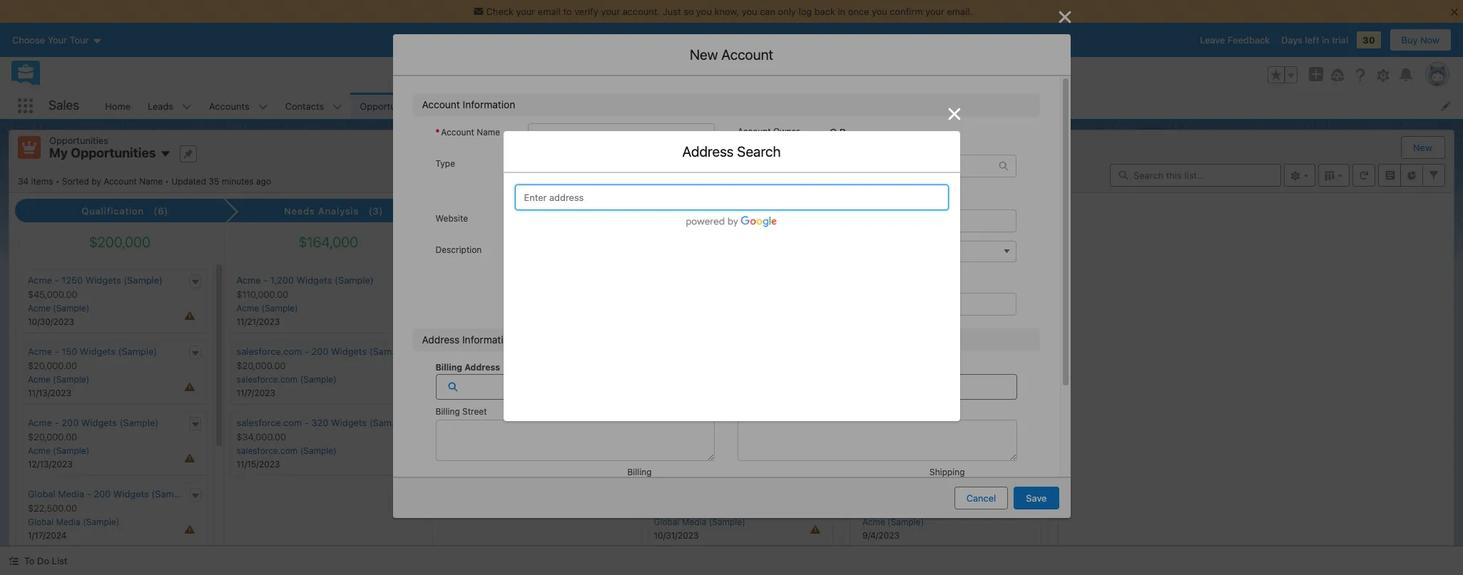 Task type: locate. For each thing, give the bounding box(es) containing it.
- left 600
[[931, 346, 935, 357]]

200 for acme
[[62, 417, 79, 429]]

media for 200
[[58, 489, 84, 500]]

cancel
[[966, 493, 996, 504]]

do
[[37, 556, 49, 567]]

- up $22,500.00 global media (sample) 1/17/2024
[[87, 489, 91, 500]]

0 vertical spatial billing
[[436, 362, 462, 373]]

0 vertical spatial name
[[477, 127, 500, 138]]

list item
[[520, 93, 580, 119], [410, 118, 718, 178], [735, 118, 1043, 166], [735, 215, 1043, 263], [410, 243, 718, 291], [410, 421, 718, 469], [735, 421, 1043, 469], [735, 469, 1043, 518]]

• right "items"
[[55, 176, 60, 187]]

verify
[[574, 6, 598, 17]]

account owner
[[738, 126, 800, 137]]

salesforce.com
[[236, 346, 302, 357], [862, 346, 928, 357], [236, 375, 298, 385], [862, 375, 924, 385], [236, 417, 302, 429], [236, 446, 298, 457]]

information
[[472, 88, 531, 101], [463, 98, 515, 111], [462, 334, 515, 346], [461, 391, 520, 404]]

1 * text field from the top
[[512, 213, 715, 235]]

feedback
[[1228, 34, 1270, 46]]

name down calendar "list item"
[[477, 127, 500, 138]]

acme (sample) link down $110,000.00
[[236, 303, 298, 314]]

1 vertical spatial name
[[139, 176, 163, 187]]

acme (sample) link up 12/13/2023
[[28, 446, 89, 457]]

2 vertical spatial 200
[[94, 489, 111, 500]]

* up negotiation
[[739, 188, 743, 198]]

street
[[462, 406, 487, 417]]

1,200
[[270, 275, 294, 286]]

leads
[[148, 100, 173, 112]]

acme up 10/30/2023
[[28, 303, 50, 314]]

address left "parent"
[[682, 143, 734, 160]]

-
[[681, 46, 688, 63], [55, 275, 59, 286], [263, 275, 268, 286], [889, 275, 894, 286], [55, 346, 59, 357], [305, 346, 309, 357], [931, 346, 935, 357], [55, 417, 59, 429], [305, 417, 309, 429], [713, 417, 717, 429], [889, 417, 894, 429], [87, 489, 91, 500], [889, 489, 894, 500]]

acme up 9/4/2023
[[862, 517, 885, 528]]

$20,000.00 inside $20,000.00 salesforce.com (sample) 11/7/2023
[[236, 360, 286, 372]]

group
[[1268, 66, 1298, 83]]

global media (sample) link up 2/1/2024 on the bottom left of page
[[654, 446, 745, 457]]

by
[[91, 176, 101, 187]]

- for acme - 1250 widgets (sample)
[[55, 275, 59, 286]]

address down address information
[[465, 362, 500, 373]]

you left can
[[742, 6, 757, 17]]

acme (sample) link down $45,000.00
[[28, 303, 89, 314]]

accounts
[[209, 100, 249, 112]]

salesforce.com (sample) link for $164,000
[[236, 375, 337, 385]]

- for acme - 650 widgets (sample)
[[889, 417, 894, 429]]

inverse image
[[1056, 9, 1073, 26]]

1250 up search... button
[[691, 46, 722, 63]]

salesforce.com up 650
[[862, 375, 924, 385]]

- up $20,000.00 salesforce.com (sample) 11/7/2023
[[305, 346, 309, 357]]

0 horizontal spatial text default image
[[190, 420, 200, 430]]

address for address information
[[422, 334, 460, 346]]

Description text field
[[528, 241, 715, 282]]

0 horizontal spatial in
[[838, 6, 845, 17]]

$20,000.00 up the 11/7/2023
[[236, 360, 286, 372]]

salesforce.com down 11/21/2023
[[236, 346, 302, 357]]

2 horizontal spatial your
[[925, 6, 945, 17]]

acme down 11/13/2023
[[28, 417, 52, 429]]

1 horizontal spatial name
[[477, 127, 500, 138]]

billing
[[436, 362, 462, 373], [436, 406, 460, 417], [627, 467, 652, 478]]

widgets for acme - 150 widgets (sample)
[[80, 346, 116, 357]]

my opportunities|opportunities|list view element
[[9, 130, 1455, 576]]

2/1/2024
[[654, 459, 689, 470]]

information for address information
[[462, 334, 515, 346]]

state/province down shipping
[[930, 480, 988, 491]]

- for acme - 1100 widgets (sample)
[[889, 275, 894, 286]]

$20,000.00 inside $20,000.00 acme (sample) 11/13/2023
[[28, 360, 77, 372]]

acme (sample) link down the $50,000.00
[[862, 517, 924, 528]]

None search field
[[1110, 164, 1281, 187]]

11/13/2023
[[28, 388, 71, 399]]

widgets for salesforce.com - 200 widgets (sample)
[[331, 346, 367, 357]]

contacts list item
[[277, 93, 351, 119]]

1 state/province from the left
[[627, 480, 686, 491]]

200 up $20,000.00 salesforce.com (sample) 11/7/2023
[[311, 346, 329, 357]]

* text field
[[512, 213, 715, 235], [512, 292, 715, 315]]

days left in trial
[[1281, 34, 1348, 46]]

widgets for acme - 200 widgets (sample)
[[81, 417, 117, 429]]

- up $110,000.00
[[263, 275, 268, 286]]

1 horizontal spatial * list item
[[735, 166, 1043, 215]]

list
[[96, 93, 1463, 119]]

1 vertical spatial *
[[739, 188, 743, 198]]

1 horizontal spatial in
[[1322, 34, 1329, 46]]

global media (sample) link down $22,500.00
[[28, 517, 119, 528]]

media inside global media (sample) 2/1/2024
[[682, 446, 706, 457]]

2 horizontal spatial you
[[872, 6, 887, 17]]

leave feedback link
[[1200, 34, 1270, 46]]

$20,000.00
[[28, 360, 77, 372], [236, 360, 286, 372], [28, 432, 77, 443]]

1 vertical spatial in
[[1322, 34, 1329, 46]]

1 horizontal spatial *
[[436, 127, 440, 138]]

global media - 80 widgets (sample) link
[[654, 417, 811, 429]]

widgets inside the salesforce.com - 320 widgets (sample) $34,000.00 salesforce.com (sample) 11/15/2023
[[331, 417, 367, 429]]

2 vertical spatial *
[[414, 344, 418, 355]]

acme up 11/13/2023
[[28, 375, 50, 385]]

now
[[1420, 34, 1440, 46]]

acme
[[642, 46, 678, 63], [28, 275, 52, 286], [236, 275, 261, 286], [862, 275, 887, 286], [28, 303, 50, 314], [236, 303, 259, 314], [28, 346, 52, 357], [28, 375, 50, 385], [28, 417, 52, 429], [862, 417, 887, 429], [28, 446, 50, 457], [862, 489, 887, 500], [862, 517, 885, 528]]

media down $22,500.00
[[56, 517, 80, 528]]

text default image
[[999, 161, 1009, 171], [190, 277, 200, 287], [190, 349, 200, 359], [409, 349, 419, 359], [816, 420, 826, 430], [1024, 420, 1034, 430], [190, 491, 200, 501], [1024, 491, 1034, 501], [9, 557, 19, 567]]

buy now
[[1401, 34, 1440, 46]]

none search field inside my opportunities|opportunities|list view 'element'
[[1110, 164, 1281, 187]]

0 horizontal spatial address
[[422, 334, 460, 346]]

text default image for salesforce.com - 600 widgets (sample)
[[1024, 349, 1034, 359]]

0 vertical spatial text default image
[[1024, 349, 1034, 359]]

0 vertical spatial new
[[690, 46, 718, 63]]

1 horizontal spatial inverse image
[[1056, 9, 1073, 26]]

widgets up employees 'text field'
[[919, 275, 955, 286]]

your right verify
[[601, 6, 620, 17]]

(sample) inside global media (sample) 10/31/2023
[[709, 517, 745, 528]]

1 vertical spatial text default image
[[190, 420, 200, 430]]

200 up $22,500.00 global media (sample) 1/17/2024
[[94, 489, 111, 500]]

billing down additional at the bottom left
[[436, 406, 460, 417]]

back
[[814, 6, 835, 17]]

cancel button
[[954, 487, 1008, 510]]

widgets down "$200,000"
[[85, 275, 121, 286]]

my opportunities
[[49, 146, 156, 161]]

additional information
[[407, 391, 520, 404]]

text default image for global media - 200 widgets (sample)
[[190, 491, 200, 501]]

2 * text field from the top
[[512, 292, 715, 315]]

state/province down 2/1/2024 on the bottom left of page
[[627, 480, 686, 491]]

media for 2/1/2024
[[682, 446, 706, 457]]

* list item
[[735, 166, 1043, 215], [410, 322, 718, 371]]

widgets right 650
[[916, 417, 952, 429]]

* up type
[[436, 127, 440, 138]]

- left 500
[[889, 489, 894, 500]]

500
[[896, 489, 913, 500]]

salesforce.com up the salesforce.com (sample)
[[862, 346, 928, 357]]

0 horizontal spatial •
[[55, 176, 60, 187]]

widgets inside acme - 1,200 widgets (sample) $110,000.00 acme (sample) 11/21/2023
[[296, 275, 332, 286]]

- left 1100
[[889, 275, 894, 286]]

leads list item
[[139, 93, 201, 119]]

1 vertical spatial 1250
[[62, 275, 83, 286]]

acme - 150 widgets (sample)
[[28, 346, 157, 357]]

1 vertical spatial billing
[[436, 406, 460, 417]]

media inside global media (sample) 10/31/2023
[[682, 517, 706, 528]]

- up $45,000.00
[[55, 275, 59, 286]]

salesforce.com up the 11/7/2023
[[236, 375, 298, 385]]

11/21/2023
[[236, 317, 280, 327]]

information for account information
[[463, 98, 515, 111]]

- for acme - 200 widgets (sample)
[[55, 417, 59, 429]]

acme (sample) link up 11/13/2023
[[28, 375, 89, 385]]

0 horizontal spatial 1250
[[62, 275, 83, 286]]

acme (sample) link for acme - 200 widgets (sample)
[[28, 446, 89, 457]]

$164,000
[[298, 234, 358, 250]]

media left 80
[[684, 417, 710, 429]]

widgets down shipping
[[916, 489, 952, 500]]

salesforce.com (sample)
[[862, 375, 963, 385]]

1 vertical spatial 200
[[62, 417, 79, 429]]

200 up $20,000.00 acme (sample) 12/13/2023
[[62, 417, 79, 429]]

• left updated
[[165, 176, 169, 187]]

1250 inside my opportunities|opportunities|list view 'element'
[[62, 275, 83, 286]]

1 horizontal spatial your
[[601, 6, 620, 17]]

account
[[721, 46, 773, 63], [422, 98, 460, 111], [738, 126, 771, 137], [441, 127, 474, 138], [766, 158, 799, 169], [104, 176, 137, 187]]

2 vertical spatial address
[[465, 362, 500, 373]]

(sample)
[[781, 46, 838, 63], [124, 275, 163, 286], [335, 275, 374, 286], [957, 275, 996, 286], [53, 303, 89, 314], [262, 303, 298, 314], [118, 346, 157, 357], [369, 346, 408, 357], [996, 346, 1035, 357], [53, 375, 89, 385], [300, 375, 337, 385], [926, 375, 963, 385], [119, 417, 159, 429], [369, 417, 408, 429], [772, 417, 811, 429], [954, 417, 993, 429], [53, 446, 89, 457], [300, 446, 337, 457], [709, 446, 745, 457], [152, 489, 191, 500], [954, 489, 993, 500], [83, 517, 119, 528], [709, 517, 745, 528], [888, 517, 924, 528]]

updated
[[172, 176, 206, 187]]

widgets right 80
[[734, 417, 769, 429]]

widgets for salesforce.com - 320 widgets (sample) $34,000.00 salesforce.com (sample) 11/15/2023
[[331, 417, 367, 429]]

salesforce.com - 320 widgets (sample) link
[[236, 417, 408, 429]]

2 horizontal spatial *
[[739, 188, 743, 198]]

billing up additional information
[[436, 362, 462, 373]]

1250 up $45,000.00
[[62, 275, 83, 286]]

description
[[436, 244, 482, 255]]

0 vertical spatial *
[[436, 127, 440, 138]]

address up the billing address
[[422, 334, 460, 346]]

media up the "10/31/2023"
[[682, 517, 706, 528]]

1 vertical spatial * list item
[[410, 322, 718, 371]]

$20,000.00 inside $20,000.00 acme (sample) 12/13/2023
[[28, 432, 77, 443]]

acme - 500 widgets (sample) link
[[862, 489, 993, 500]]

$34,000.00
[[236, 432, 286, 443]]

salesforce.com (sample) link
[[236, 375, 337, 385], [862, 375, 963, 385], [236, 446, 337, 457]]

1 horizontal spatial text default image
[[1024, 349, 1034, 359]]

- up $20,000.00 acme (sample) 12/13/2023
[[55, 417, 59, 429]]

(6)
[[154, 206, 168, 217]]

acme - 500 widgets (sample)
[[862, 489, 993, 500]]

- inside the salesforce.com - 320 widgets (sample) $34,000.00 salesforce.com (sample) 11/15/2023
[[305, 417, 309, 429]]

2 vertical spatial billing
[[627, 467, 652, 478]]

global inside global media (sample) 10/31/2023
[[654, 517, 680, 528]]

widgets down acme - 1,200 widgets (sample) $110,000.00 acme (sample) 11/21/2023
[[331, 346, 367, 357]]

600
[[937, 346, 955, 357]]

$20,000.00 down 150
[[28, 360, 77, 372]]

buy now button
[[1389, 29, 1452, 51]]

0 horizontal spatial new
[[690, 46, 718, 63]]

opportunities inside opportunities link
[[360, 100, 419, 112]]

acme (sample) link for acme - 150 widgets (sample)
[[28, 375, 89, 385]]

text default image
[[1024, 349, 1034, 359], [190, 420, 200, 430]]

in right left
[[1322, 34, 1329, 46]]

10/31/2023
[[654, 531, 699, 542]]

new inside button
[[1413, 142, 1432, 153]]

qualification
[[82, 206, 144, 217]]

$20,000.00 up 12/13/2023
[[28, 432, 77, 443]]

- for acme - 1,200 widgets (sample) $110,000.00 acme (sample) 11/21/2023
[[263, 275, 268, 286]]

media
[[684, 417, 710, 429], [682, 446, 706, 457], [58, 489, 84, 500], [56, 517, 80, 528], [682, 517, 706, 528]]

0 vertical spatial 1250
[[691, 46, 722, 63]]

- left 150
[[55, 346, 59, 357]]

None text field
[[528, 123, 715, 146], [837, 136, 1040, 159], [512, 261, 715, 284], [528, 123, 715, 146], [837, 136, 1040, 159], [512, 261, 715, 284]]

0 horizontal spatial your
[[516, 6, 535, 17]]

inverse image
[[1056, 9, 1073, 26], [946, 106, 963, 123]]

Website url field
[[528, 209, 715, 232]]

acme left 650
[[862, 417, 887, 429]]

- up search... button
[[681, 46, 688, 63]]

1100
[[896, 275, 916, 286]]

Search My Opportunities list view. search field
[[1110, 164, 1281, 187]]

widgets right the 320
[[331, 417, 367, 429]]

account inside my opportunities|opportunities|list view 'element'
[[104, 176, 137, 187]]

address information
[[422, 334, 515, 346]]

0 horizontal spatial * list item
[[410, 322, 718, 371]]

your left email.
[[925, 6, 945, 17]]

None text field
[[837, 233, 1040, 256]]

1 horizontal spatial •
[[165, 176, 169, 187]]

* text field up description text box
[[512, 213, 715, 235]]

2 horizontal spatial 200
[[311, 346, 329, 357]]

name up (6)
[[139, 176, 163, 187]]

0 vertical spatial inverse image
[[1056, 9, 1073, 26]]

Employees text field
[[830, 293, 1017, 316]]

you right so
[[696, 6, 712, 17]]

contacts
[[285, 100, 324, 112]]

in
[[838, 6, 845, 17], [1322, 34, 1329, 46]]

- left 650
[[889, 417, 894, 429]]

1 your from the left
[[516, 6, 535, 17]]

- left the 320
[[305, 417, 309, 429]]

0 horizontal spatial state/province
[[627, 480, 686, 491]]

to
[[563, 6, 572, 17]]

global for global media - 80 widgets (sample)
[[654, 417, 681, 429]]

closed won
[[916, 206, 974, 217]]

- for acme - 150 widgets (sample)
[[55, 346, 59, 357]]

in right back on the top right of the page
[[838, 6, 845, 17]]

global media (sample) link for global
[[654, 446, 745, 457]]

billing inside billing state/province
[[627, 467, 652, 478]]

2 • from the left
[[165, 176, 169, 187]]

widgets for acme - 500 widgets (sample)
[[916, 489, 952, 500]]

0 vertical spatial * list item
[[735, 166, 1043, 215]]

list
[[52, 556, 67, 567]]

1 vertical spatial address
[[422, 334, 460, 346]]

salesforce.com (sample) link up 650
[[862, 375, 963, 385]]

acme inside $45,000.00 acme (sample) 10/30/2023
[[28, 303, 50, 314]]

$50,000.00 acme (sample) 9/4/2023
[[862, 503, 924, 542]]

* up additional at the bottom left
[[414, 344, 418, 355]]

3 your from the left
[[925, 6, 945, 17]]

* text field down description text box
[[512, 292, 715, 315]]

calendar list item
[[446, 93, 520, 119]]

1 horizontal spatial state/province
[[930, 480, 988, 491]]

additional
[[407, 391, 459, 404]]

text default image for acme - 1250 widgets (sample)
[[190, 277, 200, 287]]

account information
[[422, 98, 515, 111]]

34
[[18, 176, 29, 187]]

salesforce.com (sample) link up the 11/7/2023
[[236, 375, 337, 385]]

media up $22,500.00
[[58, 489, 84, 500]]

widgets right 150
[[80, 346, 116, 357]]

your left email in the top left of the page
[[516, 6, 535, 17]]

1 vertical spatial * text field
[[512, 292, 715, 315]]

0 horizontal spatial 200
[[62, 417, 79, 429]]

you right once
[[872, 6, 887, 17]]

widgets up $20,000.00 acme (sample) 12/13/2023
[[81, 417, 117, 429]]

widgets down can
[[726, 46, 778, 63]]

acme inside $50,000.00 acme (sample) 9/4/2023
[[862, 517, 885, 528]]

$45,000.00 acme (sample) 10/30/2023
[[28, 289, 89, 327]]

billing left 2/1/2024 on the bottom left of page
[[627, 467, 652, 478]]

2 horizontal spatial address
[[682, 143, 734, 160]]

*
[[436, 127, 440, 138], [739, 188, 743, 198], [414, 344, 418, 355]]

1 horizontal spatial 200
[[94, 489, 111, 500]]

3 you from the left
[[872, 6, 887, 17]]

(sample) inside $45,000.00 acme (sample) 10/30/2023
[[53, 303, 89, 314]]

2 you from the left
[[742, 6, 757, 17]]

30
[[1363, 34, 1375, 46]]

0 vertical spatial 200
[[311, 346, 329, 357]]

text default image for acme - 650 widgets (sample)
[[1024, 420, 1034, 430]]

1 vertical spatial new
[[1413, 142, 1432, 153]]

global for global media (sample) 2/1/2024
[[654, 446, 680, 457]]

days
[[1281, 34, 1303, 46]]

media up 2/1/2024 on the bottom left of page
[[682, 446, 706, 457]]

global media (sample) 2/1/2024
[[654, 446, 745, 470]]

0 vertical spatial in
[[838, 6, 845, 17]]

acme inside $20,000.00 acme (sample) 11/13/2023
[[28, 375, 50, 385]]

2 your from the left
[[601, 6, 620, 17]]

proposal
[[509, 206, 552, 217]]

widgets up $22,500.00 global media (sample) 1/17/2024
[[113, 489, 149, 500]]

salesforce.com for salesforce.com (sample)
[[862, 375, 924, 385]]

my opportunities status
[[18, 176, 172, 187]]

won
[[953, 206, 974, 217]]

salesforce.com down $34,000.00
[[236, 446, 298, 457]]

salesforce.com - 600 widgets (sample)
[[862, 346, 1035, 357]]

0 vertical spatial address
[[682, 143, 734, 160]]

my
[[49, 146, 68, 161]]

text default image for acme - 500 widgets (sample)
[[1024, 491, 1034, 501]]

global inside global media (sample) 2/1/2024
[[654, 446, 680, 457]]

salesforce.com up $34,000.00
[[236, 417, 302, 429]]

0 vertical spatial * text field
[[512, 213, 715, 235]]

1 horizontal spatial new
[[1413, 142, 1432, 153]]

salesforce.com - 600 widgets (sample) link
[[862, 346, 1035, 357]]

widgets right 600
[[957, 346, 993, 357]]

1 vertical spatial inverse image
[[946, 106, 963, 123]]

1 horizontal spatial address
[[465, 362, 500, 373]]

0 horizontal spatial inverse image
[[946, 106, 963, 123]]

- inside acme - 1,200 widgets (sample) $110,000.00 acme (sample) 11/21/2023
[[263, 275, 268, 286]]

acme - 1100 widgets (sample) link
[[862, 275, 996, 286]]

- left 80
[[713, 417, 717, 429]]

acme up $45,000.00
[[28, 275, 52, 286]]

2 state/province from the left
[[930, 480, 988, 491]]

leads link
[[139, 93, 182, 119]]

0 horizontal spatial you
[[696, 6, 712, 17]]

widgets right 1,200
[[296, 275, 332, 286]]

1 horizontal spatial you
[[742, 6, 757, 17]]

new for new account
[[690, 46, 718, 63]]

billing state/province
[[627, 467, 686, 491]]

0 horizontal spatial name
[[139, 176, 163, 187]]

acme up 12/13/2023
[[28, 446, 50, 457]]



Task type: vqa. For each thing, say whether or not it's contained in the screenshot.
"Billing Street"
yes



Task type: describe. For each thing, give the bounding box(es) containing it.
information for additional information
[[461, 391, 520, 404]]

text default image for acme - 150 widgets (sample)
[[190, 349, 200, 359]]

information for opportunity information
[[472, 88, 531, 101]]

save
[[1026, 493, 1047, 504]]

(sample) inside global media (sample) 2/1/2024
[[709, 446, 745, 457]]

sorted
[[62, 176, 89, 187]]

confirm
[[890, 6, 923, 17]]

0 horizontal spatial *
[[414, 344, 418, 355]]

just
[[663, 6, 681, 17]]

$20,000.00 acme (sample) 12/13/2023
[[28, 432, 89, 470]]

address for address search
[[682, 143, 734, 160]]

only
[[778, 6, 796, 17]]

acme up 11/21/2023
[[236, 303, 259, 314]]

calendar link
[[446, 93, 502, 119]]

shipping state/province
[[930, 467, 988, 491]]

acme - 1,200 widgets (sample) $110,000.00 acme (sample) 11/21/2023
[[236, 275, 374, 327]]

9/4/2023
[[862, 531, 900, 542]]

acme up the $50,000.00
[[862, 489, 887, 500]]

salesforce.com for salesforce.com - 600 widgets (sample)
[[862, 346, 928, 357]]

address search
[[682, 143, 781, 160]]

10/24/2022
[[862, 459, 909, 470]]

1 you from the left
[[696, 6, 712, 17]]

opportunity
[[407, 88, 469, 101]]

1 • from the left
[[55, 176, 60, 187]]

minutes
[[222, 176, 254, 187]]

$200,000
[[89, 234, 150, 250]]

billing for billing state/province
[[627, 467, 652, 478]]

once
[[848, 6, 869, 17]]

Enter address text field
[[515, 185, 948, 210]]

global for global media - 200 widgets (sample)
[[28, 489, 55, 500]]

type
[[436, 158, 455, 169]]

text default image inside to do list button
[[9, 557, 19, 567]]

$20,000.00 for acme - 200 widgets (sample)
[[28, 432, 77, 443]]

text default image for global media - 80 widgets (sample)
[[816, 420, 826, 430]]

salesforce.com (sample) link down $34,000.00
[[236, 446, 337, 457]]

salesforce.com (sample) link for $512,000
[[862, 375, 963, 385]]

salesforce.com for salesforce.com - 320 widgets (sample) $34,000.00 salesforce.com (sample) 11/15/2023
[[236, 417, 302, 429]]

know,
[[714, 6, 739, 17]]

to do list button
[[0, 547, 76, 576]]

global inside $22,500.00 global media (sample) 1/17/2024
[[28, 517, 54, 528]]

new button
[[1402, 137, 1444, 158]]

so
[[684, 6, 694, 17]]

acme (sample) link for acme - 1250 widgets (sample)
[[28, 303, 89, 314]]

(sample) inside $22,500.00 global media (sample) 1/17/2024
[[83, 517, 119, 528]]

acme - 200 widgets (sample) link
[[28, 417, 159, 429]]

salesforce.com inside $20,000.00 salesforce.com (sample) 11/7/2023
[[236, 375, 298, 385]]

check
[[486, 6, 514, 17]]

Shipping Street text field
[[738, 420, 1017, 461]]

select list display image
[[1318, 164, 1350, 187]]

accounts list item
[[201, 93, 277, 119]]

10/30/2023
[[28, 317, 74, 327]]

(3)
[[369, 206, 383, 217]]

acme - 150 widgets (sample) link
[[28, 346, 157, 357]]

34 items • sorted by account name • updated 35 minutes ago
[[18, 176, 271, 187]]

parent
[[738, 158, 764, 169]]

opportunities link
[[351, 93, 428, 119]]

to
[[24, 556, 35, 567]]

Billing Street text field
[[436, 420, 715, 461]]

text default image for acme - 200 widgets (sample)
[[190, 420, 200, 430]]

(sample) inside $20,000.00 acme (sample) 12/13/2023
[[53, 446, 89, 457]]

global media - 80 widgets (sample)
[[654, 417, 811, 429]]

global media - 200 widgets (sample) link
[[28, 489, 191, 500]]

email.
[[947, 6, 973, 17]]

widgets for salesforce.com - 600 widgets (sample)
[[957, 346, 993, 357]]

list view controls image
[[1284, 164, 1315, 187]]

$45,000.00
[[28, 289, 77, 300]]

state/province for shipping
[[930, 480, 988, 491]]

website
[[436, 213, 468, 224]]

salesforce.com - 320 widgets (sample) $34,000.00 salesforce.com (sample) 11/15/2023
[[236, 417, 408, 470]]

- for salesforce.com - 200 widgets (sample)
[[305, 346, 309, 357]]

acme - 650 widgets (sample)
[[862, 417, 993, 429]]

accounts link
[[201, 93, 258, 119]]

acme left 1100
[[862, 275, 887, 286]]

acme - 1250 widgets (sample) link
[[28, 275, 163, 286]]

media for 80
[[684, 417, 710, 429]]

$20,000.00 salesforce.com (sample) 11/7/2023
[[236, 360, 337, 399]]

log
[[799, 6, 812, 17]]

150
[[62, 346, 77, 357]]

b
[[840, 126, 846, 138]]

sales
[[49, 98, 79, 113]]

$20,000.00 for acme - 150 widgets (sample)
[[28, 360, 77, 372]]

opportunity information
[[407, 88, 531, 101]]

items
[[31, 176, 53, 187]]

(18)
[[984, 206, 1003, 217]]

global for global media (sample) 10/31/2023
[[654, 517, 680, 528]]

name inside my opportunities|opportunities|list view 'element'
[[139, 176, 163, 187]]

left
[[1305, 34, 1319, 46]]

home
[[105, 100, 131, 112]]

global media (sample) 10/31/2023
[[654, 517, 745, 542]]

acme (sample) link for acme - 500 widgets (sample)
[[862, 517, 924, 528]]

- for salesforce.com - 600 widgets (sample)
[[931, 346, 935, 357]]

acme inside $20,000.00 acme (sample) 12/13/2023
[[28, 446, 50, 457]]

acme - 1100 widgets (sample)
[[862, 275, 996, 286]]

1 horizontal spatial 1250
[[691, 46, 722, 63]]

media inside $22,500.00 global media (sample) 1/17/2024
[[56, 517, 80, 528]]

billing for billing address
[[436, 362, 462, 373]]

(7)
[[777, 206, 791, 217]]

global media (sample) link for $22,500.00
[[28, 517, 119, 528]]

needs
[[284, 206, 315, 217]]

new account
[[690, 46, 773, 63]]

widgets for acme - 1100 widgets (sample)
[[919, 275, 955, 286]]

widgets for acme - 1,200 widgets (sample) $110,000.00 acme (sample) 11/21/2023
[[296, 275, 332, 286]]

200 for salesforce.com
[[311, 346, 329, 357]]

1/17/2024
[[28, 531, 67, 542]]

contacts link
[[277, 93, 333, 119]]

billing address
[[436, 362, 500, 373]]

closed
[[916, 206, 950, 217]]

billing for billing street
[[436, 406, 460, 417]]

leave feedback
[[1200, 34, 1270, 46]]

Phone telephone field
[[830, 209, 1017, 232]]

35
[[209, 176, 219, 187]]

text default image for salesforce.com - 200 widgets (sample)
[[409, 349, 419, 359]]

account name
[[441, 127, 500, 138]]

account.
[[623, 6, 660, 17]]

$50,000.00
[[862, 503, 912, 514]]

(sample) inside $50,000.00 acme (sample) 9/4/2023
[[888, 517, 924, 528]]

new for new
[[1413, 142, 1432, 153]]

competitor
[[538, 161, 587, 172]]

(0)
[[561, 206, 576, 217]]

phone
[[738, 213, 763, 224]]

calendar
[[455, 100, 493, 112]]

widgets for acme - 650 widgets (sample)
[[916, 417, 952, 429]]

search
[[737, 143, 781, 160]]

opportunities list item
[[351, 93, 446, 119]]

leave
[[1200, 34, 1225, 46]]

c
[[830, 126, 837, 138]]

edit acme - 1250 widgets (sample)
[[615, 46, 838, 63]]

widgets for acme - 1250 widgets (sample)
[[85, 275, 121, 286]]

acme up $110,000.00
[[236, 275, 261, 286]]

ago
[[256, 176, 271, 187]]

global media (sample) link up the "10/31/2023"
[[654, 517, 745, 528]]

acme right edit
[[642, 46, 678, 63]]

salesforce.com - 200 widgets (sample)
[[236, 346, 408, 357]]

acme - 1250 widgets (sample)
[[28, 275, 163, 286]]

acme left 150
[[28, 346, 52, 357]]

12/13/2023
[[28, 459, 73, 470]]

- for salesforce.com - 320 widgets (sample) $34,000.00 salesforce.com (sample) 11/15/2023
[[305, 417, 309, 429]]

$512,000
[[924, 234, 984, 250]]

home link
[[96, 93, 139, 119]]

state/province for billing
[[627, 480, 686, 491]]

list containing home
[[96, 93, 1463, 119]]

(sample) inside $20,000.00 salesforce.com (sample) 11/7/2023
[[300, 375, 337, 385]]

media for 10/31/2023
[[682, 517, 706, 528]]

- for acme - 500 widgets (sample)
[[889, 489, 894, 500]]

can
[[760, 6, 775, 17]]

(sample) inside $20,000.00 acme (sample) 11/13/2023
[[53, 375, 89, 385]]

parent account
[[738, 158, 799, 169]]

salesforce.com for salesforce.com - 200 widgets (sample)
[[236, 346, 302, 357]]



